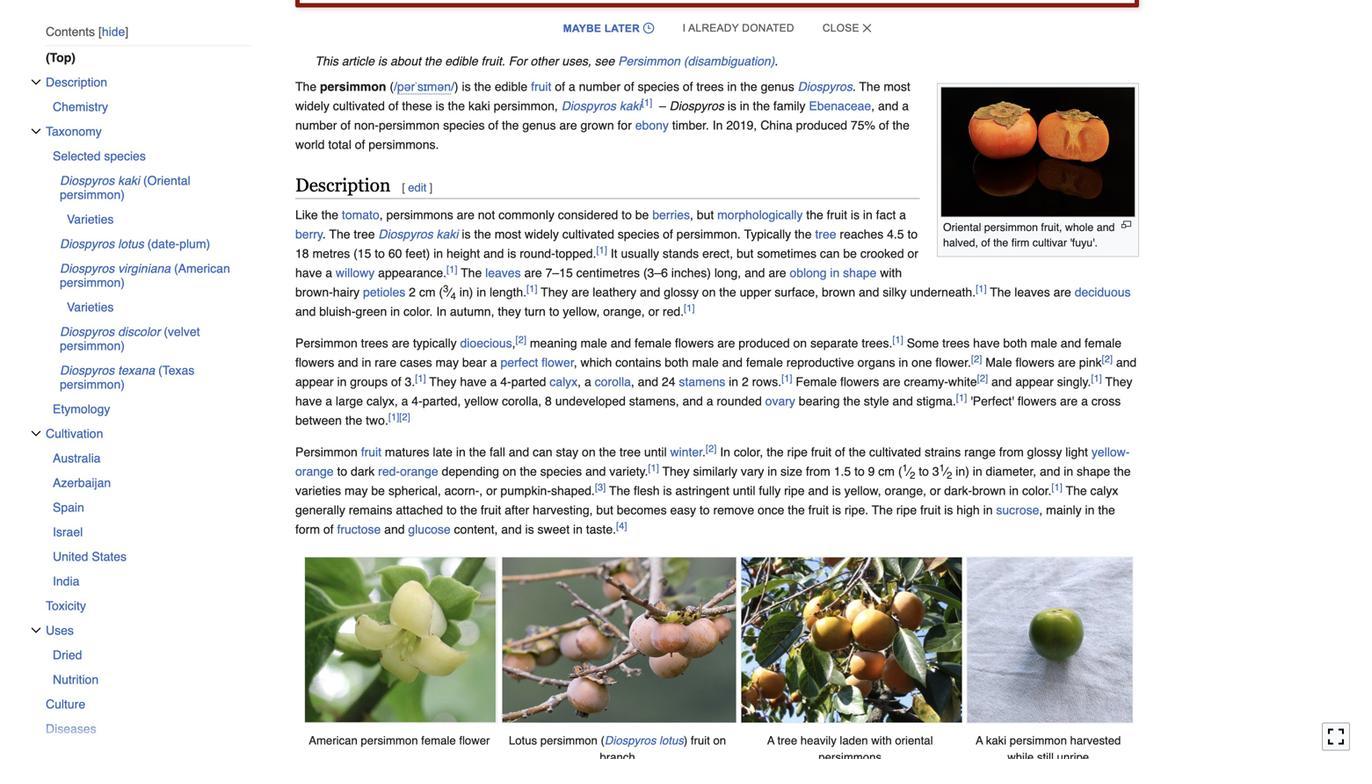 Task type: locate. For each thing, give the bounding box(es) containing it.
varieties for (oriental persimmon)
[[67, 212, 114, 226]]

1 varieties link from the top
[[67, 207, 251, 231]]

and
[[878, 99, 899, 113], [1097, 221, 1115, 234], [484, 247, 504, 261], [745, 266, 765, 280], [640, 285, 661, 299], [859, 285, 880, 299], [295, 305, 316, 319], [611, 336, 631, 350], [1061, 336, 1082, 350], [338, 356, 358, 370], [722, 356, 743, 370], [1116, 356, 1137, 370], [638, 375, 659, 389], [992, 375, 1012, 389], [683, 394, 703, 408], [893, 394, 913, 408], [509, 445, 529, 459], [586, 465, 606, 479], [1040, 465, 1061, 479], [808, 484, 829, 498], [384, 523, 405, 537], [501, 523, 522, 537]]

0 horizontal spatial edible
[[445, 54, 478, 68]]

1 vertical spatial with
[[872, 735, 892, 748]]

1 vertical spatial ⁄ math
[[903, 463, 916, 481]]

while
[[1008, 751, 1034, 760]]

2 1 from the left
[[940, 463, 945, 474]]

bear
[[462, 356, 487, 370]]

can inside persimmon fruit matures late in the fall and can stay on the tree until winter . [2] in color, the ripe fruit of the cultivated strains range from glossy light
[[533, 445, 553, 459]]

persimmon) inside (american persimmon)
[[60, 275, 125, 289]]

united states link
[[53, 544, 251, 569]]

calyx
[[550, 375, 578, 389], [1091, 484, 1119, 498]]

ripe inside the calyx generally remains attached to the fruit after harvesting, but becomes easy to remove once the fruit is ripe. the ripe fruit is high in
[[897, 503, 917, 517]]

1 vertical spatial most
[[495, 227, 521, 241]]

( left 4
[[439, 285, 443, 299]]

in inside willowy appearance. [1] the leaves are 7–15 centimetres (3–6 inches) long, and are oblong in shape
[[830, 266, 840, 280]]

/
[[394, 80, 397, 94], [451, 80, 454, 94]]

organs
[[858, 356, 895, 370]]

persimmon) down selected species
[[60, 187, 125, 202]]

1 vertical spatial leaves
[[1015, 285, 1050, 299]]

1 a from the left
[[767, 735, 775, 748]]

2 varieties from the top
[[67, 300, 114, 314]]

are inside like the tomato , persimmons are not commonly considered to be berries , but morphologically the fruit is in fact a berry . the tree diospyros kaki is the most widely cultivated species of persimmon. typically the tree
[[457, 208, 475, 222]]

spain
[[53, 500, 84, 515]]

have down bear
[[460, 375, 487, 389]]

dried link
[[53, 643, 251, 668]]

brown inside '[3] the flesh is astringent until fully ripe and is yellow, orange, or dark-brown in color. [1]'
[[973, 484, 1006, 498]]

this
[[315, 54, 338, 68]]

parted
[[511, 375, 546, 389]]

0 horizontal spatial description
[[46, 75, 107, 89]]

female inside some trees have both male and female flowers and in rare cases may bear a
[[1085, 336, 1122, 350]]

2 horizontal spatial ⁄
[[945, 465, 947, 479]]

(3–6
[[643, 266, 668, 280]]

math
[[933, 463, 953, 481]]

i already donated
[[683, 22, 795, 34]]

in inside the calyx generally remains attached to the fruit after harvesting, but becomes easy to remove once the fruit is ripe. the ripe fruit is high in
[[983, 503, 993, 517]]

[1] inside 'persimmon trees are typically dioecious , [2] meaning male and female flowers are produced on separate trees. [1]'
[[893, 334, 904, 345]]

7–15
[[546, 266, 573, 280]]

0 vertical spatial ripe
[[787, 445, 808, 459]]

is inside . the most widely cultivated of these is the kaki persimmon,
[[436, 99, 445, 113]]

persimmon) for texana
[[60, 377, 125, 391]]

) fruit on branch
[[600, 735, 726, 760]]

glucose link
[[408, 523, 451, 537]]

1 x small image from the top
[[31, 126, 41, 136]]

1 vertical spatial cultivated
[[562, 227, 614, 241]]

a for a tree heavily laden with oriental persimmons
[[767, 735, 775, 748]]

leaves
[[485, 266, 521, 280], [1015, 285, 1050, 299]]

chemistry
[[53, 100, 108, 114]]

culture link
[[46, 692, 251, 717]]

[1] up ovary
[[782, 373, 793, 384]]

0 vertical spatial both
[[1004, 336, 1028, 350]]

note
[[295, 52, 1139, 71]]

0 vertical spatial yellow,
[[563, 305, 600, 319]]

surface,
[[775, 285, 819, 299]]

persimmons inside like the tomato , persimmons are not commonly considered to be berries , but morphologically the fruit is in fact a berry . the tree diospyros kaki is the most widely cultivated species of persimmon. typically the tree
[[386, 208, 453, 222]]

0 horizontal spatial genus
[[523, 118, 556, 132]]

sucrose
[[996, 503, 1040, 517]]

[1]
[[642, 97, 653, 108], [596, 245, 607, 256], [447, 264, 458, 275], [527, 283, 538, 294], [976, 283, 987, 294], [684, 303, 695, 314], [893, 334, 904, 345], [415, 373, 426, 384], [782, 373, 793, 384], [1091, 373, 1102, 384], [956, 392, 967, 403], [388, 412, 399, 423], [648, 463, 659, 474], [1052, 482, 1063, 493]]

4
[[451, 291, 456, 302]]

1 varieties from the top
[[67, 212, 114, 226]]

and right pink
[[1116, 356, 1137, 370]]

yellow, down with brown-hairy at the top
[[563, 305, 600, 319]]

0 vertical spatial x small image
[[31, 77, 41, 87]]

or inside '[3] the flesh is astringent until fully ripe and is yellow, orange, or dark-brown in color. [1]'
[[930, 484, 941, 498]]

1 horizontal spatial flower
[[542, 356, 574, 370]]

produced inside 'persimmon trees are typically dioecious , [2] meaning male and female flowers are produced on separate trees. [1]'
[[739, 336, 790, 350]]

diospyros kaki link for (
[[562, 99, 642, 113]]

[1] left some at right
[[893, 334, 904, 345]]

3 inside to dark red-orange depending on the species and variety. [1] they similarly vary in size from 1.5 to 9 cm ( 1 ⁄ 2 to 3 1 ⁄ 2
[[933, 465, 940, 479]]

0 vertical spatial 4-
[[500, 375, 511, 389]]

[1] link up ovary
[[782, 373, 793, 384]]

is right n
[[462, 80, 471, 94]]

description inside 'link'
[[46, 75, 107, 89]]

the down not
[[474, 227, 491, 241]]

willowy
[[336, 266, 375, 280]]

0 horizontal spatial /
[[394, 80, 397, 94]]

article
[[342, 54, 375, 68]]

glossy inside persimmon fruit matures late in the fall and can stay on the tree until winter . [2] in color, the ripe fruit of the cultivated strains range from glossy light
[[1027, 445, 1062, 459]]

( up branch
[[601, 735, 605, 748]]

in up autumn,
[[477, 285, 486, 299]]

1 vertical spatial calyx
[[1091, 484, 1119, 498]]

on inside petioles 2 cm ( 3 ⁄ 4 in) in length. [1] they are leathery and glossy on the upper surface, brown and silky underneath. [1] the leaves are deciduous and bluish-green in color. in autumn, they turn to yellow, orange, or red. [1]
[[702, 285, 716, 299]]

[1] up flesh
[[648, 463, 659, 474]]

a right "fact"
[[900, 208, 906, 222]]

1 orange from the left
[[295, 465, 334, 479]]

1 vertical spatial persimmons
[[819, 751, 882, 760]]

[ edit ]
[[402, 181, 433, 194]]

persimmon up still
[[1010, 735, 1067, 748]]

3 persimmon) from the top
[[60, 339, 125, 353]]

1 horizontal spatial male
[[692, 356, 719, 370]]

can
[[820, 247, 840, 261], [533, 445, 553, 459]]

erect,
[[703, 247, 733, 261]]

the inside willowy appearance. [1] the leaves are 7–15 centimetres (3–6 inches) long, and are oblong in shape
[[461, 266, 482, 280]]

1 horizontal spatial widely
[[525, 227, 559, 241]]

tree left heavily
[[778, 735, 798, 748]]

1 horizontal spatial both
[[1004, 336, 1028, 350]]

2 horizontal spatial but
[[737, 247, 754, 261]]

2 orange from the left
[[400, 465, 438, 479]]

1 horizontal spatial appear
[[1016, 375, 1054, 389]]

in right late
[[456, 445, 466, 459]]

and left silky
[[859, 285, 880, 299]]

2 x small image from the top
[[31, 625, 41, 636]]

ovary
[[766, 394, 796, 408]]

. inside . the most widely cultivated of these is the kaki persimmon,
[[853, 80, 856, 94]]

with inside with brown-hairy
[[880, 266, 902, 280]]

0 vertical spatial be
[[635, 208, 649, 222]]

yellow, inside '[3] the flesh is astringent until fully ripe and is yellow, orange, or dark-brown in color. [1]'
[[845, 484, 882, 498]]

varieties link up (date-
[[67, 207, 251, 231]]

genus
[[761, 80, 795, 94], [523, 118, 556, 132]]

have inside [1] they have a 4-parted calyx , a corolla , and 24 stamens in 2 rows. [1] female flowers are creamy-white [2] and appear singly. [1]
[[460, 375, 487, 389]]

for
[[618, 118, 632, 132]]

2 x small image from the top
[[31, 428, 41, 439]]

2 horizontal spatial cultivated
[[869, 445, 921, 459]]

0 horizontal spatial 2
[[742, 375, 749, 389]]

2 horizontal spatial be
[[843, 247, 857, 261]]

1 horizontal spatial produced
[[796, 118, 848, 132]]

0 horizontal spatial until
[[644, 445, 667, 459]]

'fuyu'.
[[1070, 236, 1098, 249]]

shape down crooked
[[843, 266, 877, 280]]

of down p
[[388, 99, 399, 113]]

0 horizontal spatial cultivated
[[333, 99, 385, 113]]

to
[[622, 208, 632, 222], [908, 227, 918, 241], [375, 247, 385, 261], [549, 305, 560, 319], [337, 465, 347, 479], [855, 465, 865, 479], [919, 465, 929, 479], [447, 503, 457, 517], [700, 503, 710, 517]]

0 horizontal spatial 1
[[903, 463, 908, 474]]

description up chemistry in the left top of the page
[[46, 75, 107, 89]]

0 horizontal spatial flower
[[459, 735, 490, 748]]

i already donated button
[[678, 8, 800, 48]]

[2] link down male
[[977, 373, 988, 384]]

in
[[713, 118, 723, 132], [436, 305, 447, 319], [720, 445, 731, 459]]

1 appear from the left
[[295, 375, 334, 389]]

⁄ math
[[443, 283, 456, 302], [903, 463, 916, 481]]

flowers inside the 'perfect' flowers are a cross between the two.
[[1018, 394, 1057, 408]]

azerbaijan link
[[53, 471, 251, 495]]

flower down 'meaning'
[[542, 356, 574, 370]]

1 vertical spatial in)
[[956, 465, 970, 479]]

[1] link left it
[[596, 245, 607, 256]]

0 vertical spatial in)
[[460, 285, 473, 299]]

the up ebenaceae
[[859, 80, 881, 94]]

of right 75%
[[879, 118, 889, 132]]

a kaki persimmon harvested while still unripe image
[[967, 557, 1134, 724]]

color,
[[734, 445, 763, 459]]

tree up variety.
[[620, 445, 641, 459]]

from inside to dark red-orange depending on the species and variety. [1] they similarly vary in size from 1.5 to 9 cm ( 1 ⁄ 2 to 3 1 ⁄ 2
[[806, 465, 831, 479]]

and inside perfect flower , which contains both male and female reproductive organs in one flower. [2] male flowers are pink [2]
[[722, 356, 743, 370]]

1 persimmon) from the top
[[60, 187, 125, 202]]

flowers inside 'persimmon trees are typically dioecious , [2] meaning male and female flowers are produced on separate trees. [1]'
[[675, 336, 714, 350]]

1 vertical spatial may
[[345, 484, 368, 498]]

fully
[[759, 484, 781, 498]]

in inside persimmon fruit matures late in the fall and can stay on the tree until winter . [2] in color, the ripe fruit of the cultivated strains range from glossy light
[[720, 445, 731, 459]]

0 horizontal spatial lotus
[[118, 237, 144, 251]]

discolor
[[118, 325, 160, 339]]

the up pumpkin-
[[520, 465, 537, 479]]

height
[[447, 247, 480, 261]]

cases
[[400, 356, 432, 370]]

of right halved,
[[981, 236, 991, 249]]

genus up family
[[761, 80, 795, 94]]

[1] link
[[642, 97, 653, 108], [596, 245, 607, 256], [447, 264, 458, 275], [527, 283, 538, 294], [976, 283, 987, 294], [684, 303, 695, 314], [893, 334, 904, 345], [415, 373, 426, 384], [782, 373, 793, 384], [1091, 373, 1102, 384], [956, 392, 967, 403], [388, 412, 399, 423], [648, 463, 659, 474], [1052, 482, 1063, 493]]

[
[[402, 181, 405, 194]]

0 horizontal spatial leaves
[[485, 266, 521, 280]]

rare
[[375, 356, 397, 370]]

edible inside note
[[445, 54, 478, 68]]

tree link
[[815, 227, 837, 241]]

edit link
[[408, 181, 427, 194]]

trees inside 'persimmon trees are typically dioecious , [2] meaning male and female flowers are produced on separate trees. [1]'
[[361, 336, 388, 350]]

female
[[796, 375, 837, 389]]

ripe down size
[[784, 484, 805, 498]]

calyx down yellow-
[[1091, 484, 1119, 498]]

2 persimmon) from the top
[[60, 275, 125, 289]]

to left 'dark'
[[337, 465, 347, 479]]

(american persimmon)
[[60, 261, 230, 289]]

in inside timber. in 2019, china produced 75% of the world total of persimmons.
[[713, 118, 723, 132]]

trees up flower.
[[943, 336, 970, 350]]

[3] link
[[595, 482, 606, 493]]

2 up the 'dark-'
[[947, 470, 953, 481]]

to right turn
[[549, 305, 560, 319]]

0 vertical spatial most
[[884, 80, 911, 94]]

a inside the a kaki persimmon harvested while still unripe
[[976, 735, 983, 748]]

diospyros
[[798, 80, 853, 94], [562, 99, 616, 113], [670, 99, 724, 113], [60, 173, 115, 187], [378, 227, 433, 241], [60, 237, 115, 251], [60, 261, 115, 275], [60, 325, 115, 339], [60, 363, 115, 377], [605, 735, 656, 748]]

2 varieties link from the top
[[67, 295, 251, 319]]

0 horizontal spatial trees
[[361, 336, 388, 350]]

shape down "light"
[[1077, 465, 1111, 479]]

species inside like the tomato , persimmons are not commonly considered to be berries , but morphologically the fruit is in fact a berry . the tree diospyros kaki is the most widely cultivated species of persimmon. typically the tree
[[618, 227, 660, 241]]

widely
[[295, 99, 330, 113], [525, 227, 559, 241]]

0 horizontal spatial widely
[[295, 99, 330, 113]]

usually
[[621, 247, 659, 261]]

⁄ right '9 cm'
[[908, 465, 910, 479]]

x small image for uses
[[31, 625, 41, 636]]

not
[[478, 208, 495, 222]]

family
[[774, 99, 806, 113]]

the inside diospyros kaki [1] – diospyros is in the family ebenaceae
[[753, 99, 770, 113]]

and right diameter,
[[1040, 465, 1061, 479]]

contains
[[616, 356, 661, 370]]

the inside ovary bearing the style and stigma. [1]
[[843, 394, 861, 408]]

1 horizontal spatial calyx
[[1091, 484, 1119, 498]]

uses
[[46, 624, 74, 638]]

have up brown- at the left top of page
[[295, 266, 322, 280]]

trees inside some trees have both male and female flowers and in rare cases may bear a
[[943, 336, 970, 350]]

persimmon right lotus
[[541, 735, 598, 748]]

with right laden
[[872, 735, 892, 748]]

[1] link left some at right
[[893, 334, 904, 345]]

0 vertical spatial varieties link
[[67, 207, 251, 231]]

0 horizontal spatial glossy
[[664, 285, 699, 299]]

both up 24
[[665, 356, 689, 370]]

0 vertical spatial can
[[820, 247, 840, 261]]

4- inside they have a large calyx, a 4-parted, yellow corolla, 8 undeveloped stamens, and a rounded
[[412, 394, 423, 408]]

varieties link for (american
[[67, 295, 251, 319]]

of up total
[[341, 118, 351, 132]]

[1] [2]
[[388, 412, 410, 423]]

persimmon) for virginiana
[[60, 275, 125, 289]]

1 horizontal spatial in)
[[956, 465, 970, 479]]

in left "fact"
[[863, 208, 873, 222]]

1 vertical spatial ripe
[[784, 484, 805, 498]]

1 horizontal spatial orange
[[400, 465, 438, 479]]

have inside some trees have both male and female flowers and in rare cases may bear a
[[973, 336, 1000, 350]]

white
[[949, 375, 977, 389]]

yellow, inside petioles 2 cm ( 3 ⁄ 4 in) in length. [1] they are leathery and glossy on the upper surface, brown and silky underneath. [1] the leaves are deciduous and bluish-green in color. in autumn, they turn to yellow, orange, or red. [1]
[[563, 305, 600, 319]]

diospyros up ebenaceae
[[798, 80, 853, 94]]

0 horizontal spatial ⁄ math
[[443, 283, 456, 302]]

male up the which
[[581, 336, 607, 350]]

persimmon inside 'persimmon trees are typically dioecious , [2] meaning male and female flowers are produced on separate trees. [1]'
[[295, 336, 358, 350]]

[1] link up mainly
[[1052, 482, 1063, 493]]

is inside reaches 4.5 to 18 metres (15 to 60 feet) in height and is round-topped.
[[508, 247, 516, 261]]

the calyx generally remains attached to the fruit after harvesting, but becomes easy to remove once the fruit is ripe. the ripe fruit is high in
[[295, 484, 1119, 517]]

2 right '9 cm'
[[910, 470, 916, 481]]

0 horizontal spatial can
[[533, 445, 553, 459]]

0 vertical spatial cultivated
[[333, 99, 385, 113]]

fruit,
[[1041, 221, 1063, 234]]

is inside fructose and glucose content, and is sweet in taste. [4]
[[525, 523, 534, 537]]

and inside willowy appearance. [1] the leaves are 7–15 centimetres (3–6 inches) long, and are oblong in shape
[[745, 266, 765, 280]]

be inside in) in diameter, and in shape the varieties may be spherical, acorn-, or pumpkin-shaped.
[[371, 484, 385, 498]]

and inside and appear in groups of 3.
[[1116, 356, 1137, 370]]

[3] the flesh is astringent until fully ripe and is yellow, orange, or dark-brown in color. [1]
[[595, 482, 1063, 498]]

persimmon)
[[60, 187, 125, 202], [60, 275, 125, 289], [60, 339, 125, 353], [60, 377, 125, 391]]

fruit inside like the tomato , persimmons are not commonly considered to be berries , but morphologically the fruit is in fact a berry . the tree diospyros kaki is the most widely cultivated species of persimmon. typically the tree
[[827, 208, 848, 222]]

after
[[505, 503, 529, 517]]

and inside ovary bearing the style and stigma. [1]
[[893, 394, 913, 408]]

red.
[[663, 305, 684, 319]]

ovary link
[[766, 394, 796, 408]]

and right ebenaceae link
[[878, 99, 899, 113]]

on down fall
[[503, 465, 516, 479]]

persimmon for lotus persimmon ( diospyros lotus
[[541, 735, 598, 748]]

1 1 from the left
[[903, 463, 908, 474]]

4- inside [1] they have a 4-parted calyx , a corolla , and 24 stamens in 2 rows. [1] female flowers are creamy-white [2] and appear singly. [1]
[[500, 375, 511, 389]]

some
[[907, 336, 939, 350]]

or inside petioles 2 cm ( 3 ⁄ 4 in) in length. [1] they are leathery and glossy on the upper surface, brown and silky underneath. [1] the leaves are deciduous and bluish-green in color. in autumn, they turn to yellow, orange, or red. [1]
[[648, 305, 659, 319]]

a inside , and a number of non-persimmon species of the genus are grown for
[[902, 99, 909, 113]]

2 inside [1] they have a 4-parted calyx , a corolla , and 24 stamens in 2 rows. [1] female flowers are creamy-white [2] and appear singly. [1]
[[742, 375, 749, 389]]

pink
[[1079, 356, 1102, 370]]

1 vertical spatial shape
[[1077, 465, 1111, 479]]

in inside perfect flower , which contains both male and female reproductive organs in one flower. [2] male flowers are pink [2]
[[899, 356, 908, 370]]

of down this article is about the edible fruit. for other uses, see persimmon (disambiguation) .
[[555, 80, 565, 94]]

on inside to dark red-orange depending on the species and variety. [1] they similarly vary in size from 1.5 to 9 cm ( 1 ⁄ 2 to 3 1 ⁄ 2
[[503, 465, 516, 479]]

1 horizontal spatial color.
[[1022, 484, 1052, 498]]

ə
[[437, 80, 444, 94]]

0 vertical spatial in
[[713, 118, 723, 132]]

etymology link
[[53, 397, 251, 421]]

color. inside petioles 2 cm ( 3 ⁄ 4 in) in length. [1] they are leathery and glossy on the upper surface, brown and silky underneath. [1] the leaves are deciduous and bluish-green in color. in autumn, they turn to yellow, orange, or red. [1]
[[404, 305, 433, 319]]

the inside timber. in 2019, china produced 75% of the world total of persimmons.
[[893, 118, 910, 132]]

[1] left it
[[596, 245, 607, 256]]

0 horizontal spatial 4-
[[412, 394, 423, 408]]

but inside the calyx generally remains attached to the fruit after harvesting, but becomes easy to remove once the fruit is ripe. the ripe fruit is high in
[[596, 503, 614, 517]]

the inside , and a number of non-persimmon species of the genus are grown for
[[502, 118, 519, 132]]

in right mainly
[[1085, 503, 1095, 517]]

1 vertical spatial widely
[[525, 227, 559, 241]]

persimmon inside persimmon fruit matures late in the fall and can stay on the tree until winter . [2] in color, the ripe fruit of the cultivated strains range from glossy light
[[295, 445, 358, 459]]

israel link
[[53, 520, 251, 544]]

commonly
[[499, 208, 555, 222]]

kaki right oriental
[[986, 735, 1007, 748]]

0 vertical spatial leaves
[[485, 266, 521, 280]]

pumpkin-
[[501, 484, 551, 498]]

2 vertical spatial persimmon
[[295, 445, 358, 459]]

widely inside like the tomato , persimmons are not commonly considered to be berries , but morphologically the fruit is in fact a berry . the tree diospyros kaki is the most widely cultivated species of persimmon. typically the tree
[[525, 227, 559, 241]]

⁄ right 2 cm
[[449, 285, 451, 299]]

cultivated inside like the tomato , persimmons are not commonly considered to be berries , but morphologically the fruit is in fact a berry . the tree diospyros kaki is the most widely cultivated species of persimmon. typically the tree
[[562, 227, 614, 241]]

is left 'ripe.'
[[832, 503, 841, 517]]

1 horizontal spatial ⁄
[[908, 465, 910, 479]]

lotus persimmon (diospyros lotus) fruit on branch image
[[501, 557, 737, 724]]

x small image
[[31, 126, 41, 136], [31, 625, 41, 636]]

species down n
[[443, 118, 485, 132]]

, inside 'persimmon trees are typically dioecious , [2] meaning male and female flowers are produced on separate trees. [1]'
[[512, 336, 516, 350]]

species inside to dark red-orange depending on the species and variety. [1] they similarly vary in size from 1.5 to 9 cm ( 1 ⁄ 2 to 3 1 ⁄ 2
[[540, 465, 582, 479]]

in inside fructose and glucose content, and is sweet in taste. [4]
[[573, 523, 583, 537]]

persimmon for in
[[295, 445, 358, 459]]

they up cross
[[1106, 375, 1133, 389]]

female
[[635, 336, 672, 350], [1085, 336, 1122, 350], [746, 356, 783, 370], [421, 735, 456, 748]]

x small image
[[31, 77, 41, 87], [31, 428, 41, 439]]

lotus persimmon ( diospyros lotus
[[509, 735, 684, 748]]

1 vertical spatial x small image
[[31, 625, 41, 636]]

orange, inside petioles 2 cm ( 3 ⁄ 4 in) in length. [1] they are leathery and glossy on the upper surface, brown and silky underneath. [1] the leaves are deciduous and bluish-green in color. in autumn, they turn to yellow, orange, or red. [1]
[[603, 305, 645, 319]]

2 appear from the left
[[1016, 375, 1054, 389]]

2 vertical spatial in
[[720, 445, 731, 459]]

diospyros kaki link for , persimmons are not commonly considered to be
[[378, 227, 458, 241]]

0 horizontal spatial male
[[581, 336, 607, 350]]

0 horizontal spatial orange,
[[603, 305, 645, 319]]

⁄ math right '9 cm'
[[903, 463, 916, 481]]

( inside to dark red-orange depending on the species and variety. [1] they similarly vary in size from 1.5 to 9 cm ( 1 ⁄ 2 to 3 1 ⁄ 2
[[898, 465, 903, 479]]

0 horizontal spatial most
[[495, 227, 521, 241]]

female inside 'persimmon trees are typically dioecious , [2] meaning male and female flowers are produced on separate trees. [1]'
[[635, 336, 672, 350]]

in) right 4
[[460, 285, 473, 299]]

1 vertical spatial yellow,
[[845, 484, 882, 498]]

1 vertical spatial number
[[295, 118, 337, 132]]

math containing 3
[[933, 463, 953, 481]]

1 x small image from the top
[[31, 77, 41, 87]]

1 vertical spatial diospyros kaki link
[[378, 227, 458, 241]]

1 vertical spatial 4-
[[412, 394, 423, 408]]

of up the 1.5
[[835, 445, 846, 459]]

is down after
[[525, 523, 534, 537]]

and inside 'persimmon trees are typically dioecious , [2] meaning male and female flowers are produced on separate trees. [1]'
[[611, 336, 631, 350]]

1 horizontal spatial trees
[[697, 80, 724, 94]]

0 vertical spatial diospyros kaki link
[[562, 99, 642, 113]]

2 a from the left
[[976, 735, 983, 748]]

'perfect' flowers are a cross between the two.
[[295, 394, 1121, 428]]

toxicity
[[46, 599, 86, 613]]

0 horizontal spatial ⁄
[[449, 285, 451, 299]]

persimmon for oriental persimmon fruit, whole and halved, of the firm cultivar 'fuyu'.
[[985, 221, 1038, 234]]

the inside to dark red-orange depending on the species and variety. [1] they similarly vary in size from 1.5 to 9 cm ( 1 ⁄ 2 to 3 1 ⁄ 2
[[520, 465, 537, 479]]

1 horizontal spatial a
[[976, 735, 983, 748]]

but up persimmon.
[[697, 208, 714, 222]]

1 horizontal spatial edible
[[495, 80, 528, 94]]

0 vertical spatial color.
[[404, 305, 433, 319]]

0 vertical spatial but
[[697, 208, 714, 222]]

0 vertical spatial flower
[[542, 356, 574, 370]]

1 horizontal spatial orange,
[[885, 484, 927, 498]]

persimmon for dioecious
[[295, 336, 358, 350]]

persimmon inside note
[[618, 54, 680, 68]]

1 vertical spatial flower
[[459, 735, 490, 748]]

1 vertical spatial description
[[295, 175, 391, 196]]

maybe later
[[563, 23, 643, 34]]

with brown-hairy
[[295, 266, 902, 299]]

0 vertical spatial persimmon
[[618, 54, 680, 68]]

is down the ə
[[436, 99, 445, 113]]

they down '7–15'
[[541, 285, 568, 299]]

oriental
[[943, 221, 981, 234]]

0 vertical spatial 3
[[443, 283, 449, 294]]

diospyros texana
[[60, 363, 155, 377]]

0 horizontal spatial but
[[596, 503, 614, 517]]

0 horizontal spatial persimmons
[[386, 208, 453, 222]]

fruit.
[[481, 54, 505, 68]]

1 horizontal spatial shape
[[1077, 465, 1111, 479]]

american persimmon female flower
[[309, 735, 490, 748]]

(top) link
[[46, 45, 264, 70]]

the inside , mainly in the form of
[[1098, 503, 1116, 517]]

leaves up length.
[[485, 266, 521, 280]]

, inside perfect flower , which contains both male and female reproductive organs in one flower. [2] male flowers are pink [2]
[[574, 356, 577, 370]]

( inside petioles 2 cm ( 3 ⁄ 4 in) in length. [1] they are leathery and glossy on the upper surface, brown and silky underneath. [1] the leaves are deciduous and bluish-green in color. in autumn, they turn to yellow, orange, or red. [1]
[[439, 285, 443, 299]]

most right diospyros link
[[884, 80, 911, 94]]

from up '[3] the flesh is astringent until fully ripe and is yellow, orange, or dark-brown in color. [1]'
[[806, 465, 831, 479]]

and up groups
[[338, 356, 358, 370]]

1 horizontal spatial lotus
[[659, 735, 684, 748]]

underneath.
[[910, 285, 976, 299]]

1 horizontal spatial fruit link
[[531, 80, 552, 94]]

varieties for (american persimmon)
[[67, 300, 114, 314]]

widely inside . the most widely cultivated of these is the kaki persimmon,
[[295, 99, 330, 113]]

color.
[[404, 305, 433, 319], [1022, 484, 1052, 498]]

a tree heavily laden with oriental persimmons
[[767, 735, 933, 760]]

flowers inside [1] they have a 4-parted calyx , a corolla , and 24 stamens in 2 rows. [1] female flowers are creamy-white [2] and appear singly. [1]
[[841, 375, 880, 389]]

berries link
[[653, 208, 690, 222]]

but up the taste.
[[596, 503, 614, 517]]

are up and appear in groups of 3.
[[718, 336, 735, 350]]

1 vertical spatial produced
[[739, 336, 790, 350]]

american persimmon female flower image
[[304, 557, 498, 724]]

orange, down "leathery"
[[603, 305, 645, 319]]

of inside . the most widely cultivated of these is the kaki persimmon,
[[388, 99, 399, 113]]

2 vertical spatial be
[[371, 484, 385, 498]]

taste.
[[586, 523, 616, 537]]

is up reaches
[[851, 208, 860, 222]]

1 horizontal spatial yellow,
[[845, 484, 882, 498]]

long,
[[715, 266, 741, 280]]

. inside note
[[775, 54, 778, 68]]

4 persimmon) from the top
[[60, 377, 125, 391]]

x small image for description
[[31, 77, 41, 87]]

are inside perfect flower , which contains both male and female reproductive organs in one flower. [2] male flowers are pink [2]
[[1058, 356, 1076, 370]]

⁄ down strains
[[945, 465, 947, 479]]

( right '9 cm'
[[898, 465, 903, 479]]

/ left the ər
[[394, 80, 397, 94]]

1 vertical spatial varieties
[[67, 300, 114, 314]]

1 horizontal spatial glossy
[[1027, 445, 1062, 459]]

1 horizontal spatial )
[[684, 735, 688, 748]]

berry link
[[295, 227, 323, 241]]

[1] inside to dark red-orange depending on the species and variety. [1] they similarly vary in size from 1.5 to 9 cm ( 1 ⁄ 2 to 3 1 ⁄ 2
[[648, 463, 659, 474]]

1 vertical spatial persimmon
[[295, 336, 358, 350]]

1 vertical spatial )
[[684, 735, 688, 748]]

cultivated up non- at top left
[[333, 99, 385, 113]]



Task type: describe. For each thing, give the bounding box(es) containing it.
kaki for diospyros kaki [1] – diospyros is in the family ebenaceae
[[620, 99, 642, 113]]

[1] link down height
[[447, 264, 458, 275]]

fruit up '[3] the flesh is astringent until fully ripe and is yellow, orange, or dark-brown in color. [1]'
[[811, 445, 832, 459]]

to right the 1.5
[[855, 465, 865, 479]]

[1] down inches)
[[684, 303, 695, 314]]

willowy appearance. [1] the leaves are 7–15 centimetres (3–6 inches) long, and are oblong in shape
[[336, 264, 877, 280]]

1 / from the left
[[394, 80, 397, 94]]

content,
[[454, 523, 498, 537]]

close
[[823, 22, 863, 34]]

with inside the a tree heavily laden with oriental persimmons
[[872, 735, 892, 748]]

1 horizontal spatial ⁄ math
[[903, 463, 916, 481]]

autumn,
[[450, 305, 495, 319]]

0 vertical spatial lotus
[[118, 237, 144, 251]]

[2] up cross
[[1102, 354, 1113, 365]]

[2] right two.
[[399, 412, 410, 423]]

are down '7–15'
[[572, 285, 589, 299]]

of inside 'oriental persimmon fruit, whole and halved, of the firm cultivar 'fuyu'.'
[[981, 236, 991, 249]]

leaves inside petioles 2 cm ( 3 ⁄ 4 in) in length. [1] they are leathery and glossy on the upper surface, brown and silky underneath. [1] the leaves are deciduous and bluish-green in color. in autumn, they turn to yellow, orange, or red. [1]
[[1015, 285, 1050, 299]]

groups
[[350, 375, 388, 389]]

a tree heavily laden with oriental persimmons image
[[741, 557, 963, 724]]

persimmon) for kaki
[[60, 187, 125, 202]]

in inside [1] they have a 4-parted calyx , a corolla , and 24 stamens in 2 rows. [1] female flowers are creamy-white [2] and appear singly. [1]
[[729, 375, 739, 389]]

2 cm
[[409, 285, 436, 299]]

brown inside petioles 2 cm ( 3 ⁄ 4 in) in length. [1] they are leathery and glossy on the upper surface, brown and silky underneath. [1] the leaves are deciduous and bluish-green in color. in autumn, they turn to yellow, orange, or red. [1]
[[822, 285, 856, 299]]

about
[[390, 54, 421, 68]]

) inside ) fruit on branch
[[684, 735, 688, 748]]

trees for flowers
[[361, 336, 388, 350]]

size
[[781, 465, 803, 479]]

[1] link down calyx,
[[388, 412, 399, 423]]

are down round-
[[524, 266, 542, 280]]

(date-
[[147, 237, 180, 251]]

[2] link up similarly
[[706, 443, 717, 454]]

diospyros down selected
[[60, 173, 115, 187]]

fruit down '[3] the flesh is astringent until fully ripe and is yellow, orange, or dark-brown in color. [1]'
[[809, 503, 829, 517]]

cultivated inside . the most widely cultivated of these is the kaki persimmon,
[[333, 99, 385, 113]]

persimmon for american persimmon female flower
[[361, 735, 418, 748]]

or inside in) in diameter, and in shape the varieties may be spherical, acorn-, or pumpkin-shaped.
[[486, 484, 497, 498]]

[1] down cases at the top left of the page
[[415, 373, 426, 384]]

diospyros up etymology
[[60, 363, 115, 377]]

of down 'persimmon,'
[[488, 118, 499, 132]]

and inside in) in diameter, and in shape the varieties may be spherical, acorn-, or pumpkin-shaped.
[[1040, 465, 1061, 479]]

0 vertical spatial number
[[579, 80, 621, 94]]

species inside , and a number of non-persimmon species of the genus are grown for
[[443, 118, 485, 132]]

[2] inside persimmon fruit matures late in the fall and can stay on the tree until winter . [2] in color, the ripe fruit of the cultivated strains range from glossy light
[[706, 443, 717, 454]]

and down male
[[992, 375, 1012, 389]]

branch
[[600, 751, 635, 760]]

[1] inside willowy appearance. [1] the leaves are 7–15 centimetres (3–6 inches) long, and are oblong in shape
[[447, 264, 458, 275]]

male inside 'persimmon trees are typically dioecious , [2] meaning male and female flowers are produced on separate trees. [1]'
[[581, 336, 607, 350]]

tree up (15
[[354, 227, 375, 241]]

x small image for taxonomy
[[31, 126, 41, 136]]

these
[[402, 99, 432, 113]]

ovary bearing the style and stigma. [1]
[[766, 392, 967, 408]]

( for p
[[390, 80, 394, 94]]

be inside it usually stands erect, but sometimes can be crooked or have a
[[843, 247, 857, 261]]

0 vertical spatial genus
[[761, 80, 795, 94]]

[2] link left male
[[971, 354, 982, 365]]

the down fruit.
[[474, 80, 491, 94]]

the right once
[[788, 503, 805, 517]]

fruit up 'persimmon,'
[[531, 80, 552, 94]]

persimmon inside the a kaki persimmon harvested while still unripe
[[1010, 735, 1067, 748]]

dark-
[[944, 484, 973, 498]]

1 vertical spatial lotus
[[659, 735, 684, 748]]

calyx inside [1] they have a 4-parted calyx , a corolla , and 24 stamens in 2 rows. [1] female flowers are creamy-white [2] and appear singly. [1]
[[550, 375, 578, 389]]

the right like
[[321, 208, 339, 222]]

in up diospyros kaki [1] – diospyros is in the family ebenaceae
[[727, 80, 737, 94]]

genus inside , and a number of non-persimmon species of the genus are grown for
[[523, 118, 556, 132]]

(15
[[354, 247, 371, 261]]

diospyros up timber.
[[670, 99, 724, 113]]

the left fall
[[469, 445, 486, 459]]

in) in diameter, and in shape the varieties may be spherical, acorn-, or pumpkin-shaped.
[[295, 465, 1131, 498]]

ebony link
[[635, 118, 669, 132]]

sucrose link
[[996, 503, 1040, 517]]

the inside . the most widely cultivated of these is the kaki persimmon,
[[859, 80, 881, 94]]

tree inside persimmon fruit matures late in the fall and can stay on the tree until winter . [2] in color, the ripe fruit of the cultivated strains range from glossy light
[[620, 445, 641, 459]]

in down petioles
[[391, 305, 400, 319]]

1 vertical spatial edible
[[495, 80, 528, 94]]

winter link
[[670, 445, 703, 459]]

species up – on the left top of the page
[[638, 80, 680, 94]]

are left deciduous
[[1054, 285, 1072, 299]]

cultivation link
[[46, 421, 251, 446]]

grown
[[581, 118, 614, 132]]

diospyros up diospyros virginiana
[[60, 237, 115, 251]]

petioles link
[[363, 285, 406, 299]]

–
[[659, 99, 666, 113]]

diospyros up branch
[[605, 735, 656, 748]]

high
[[957, 503, 980, 517]]

is up height
[[462, 227, 471, 241]]

kaki inside . the most widely cultivated of these is the kaki persimmon,
[[469, 99, 490, 113]]

depending
[[442, 465, 499, 479]]

ebony
[[635, 118, 669, 132]]

[2] link up cross
[[1102, 354, 1113, 365]]

the inside note
[[425, 54, 442, 68]]

may inside some trees have both male and female flowers and in rare cases may bear a
[[436, 356, 459, 370]]

kaki for a kaki persimmon harvested while still unripe
[[986, 735, 1007, 748]]

in inside and appear in groups of 3.
[[337, 375, 347, 389]]

orange inside to dark red-orange depending on the species and variety. [1] they similarly vary in size from 1.5 to 9 cm ( 1 ⁄ 2 to 3 1 ⁄ 2
[[400, 465, 438, 479]]

[1] inside '[3] the flesh is astringent until fully ripe and is yellow, orange, or dark-brown in color. [1]'
[[1052, 482, 1063, 493]]

a down the stamens link
[[707, 394, 713, 408]]

glossy inside petioles 2 cm ( 3 ⁄ 4 in) in length. [1] they are leathery and glossy on the upper surface, brown and silky underneath. [1] the leaves are deciduous and bluish-green in color. in autumn, they turn to yellow, orange, or red. [1]
[[664, 285, 699, 299]]

american
[[309, 735, 358, 748]]

persimmon fruit matures late in the fall and can stay on the tree until winter . [2] in color, the ripe fruit of the cultivated strains range from glossy light
[[295, 443, 1092, 459]]

2 / from the left
[[451, 80, 454, 94]]

orange inside yellow- orange
[[295, 465, 334, 479]]

, mainly in the form of
[[295, 503, 1116, 537]]

[1] up turn
[[527, 283, 538, 294]]

trees.
[[862, 336, 893, 350]]

tree left reaches
[[815, 227, 837, 241]]

in inside petioles 2 cm ( 3 ⁄ 4 in) in length. [1] they are leathery and glossy on the upper surface, brown and silky underneath. [1] the leaves are deciduous and bluish-green in color. in autumn, they turn to yellow, orange, or red. [1]
[[436, 305, 447, 319]]

the right 'ripe.'
[[872, 503, 893, 517]]

orange, inside '[3] the flesh is astringent until fully ripe and is yellow, orange, or dark-brown in color. [1]'
[[885, 484, 927, 498]]

. the most widely cultivated of these is the kaki persimmon,
[[295, 80, 911, 113]]

can inside it usually stands erect, but sometimes can be crooked or have a
[[820, 247, 840, 261]]

in down range
[[973, 465, 983, 479]]

the inside . the most widely cultivated of these is the kaki persimmon,
[[448, 99, 465, 113]]

[1] link down cases at the top left of the page
[[415, 373, 426, 384]]

spherical,
[[388, 484, 441, 498]]

nutrition
[[53, 673, 99, 687]]

they inside to dark red-orange depending on the species and variety. [1] they similarly vary in size from 1.5 to 9 cm ( 1 ⁄ 2 to 3 1 ⁄ 2
[[663, 465, 690, 479]]

fruit left the high
[[921, 503, 941, 517]]

and up pink
[[1061, 336, 1082, 350]]

to right 4.5
[[908, 227, 918, 241]]

[1] link down pink
[[1091, 373, 1102, 384]]

the up variety.
[[599, 445, 616, 459]]

united states
[[53, 550, 127, 564]]

in inside to dark red-orange depending on the species and variety. [1] they similarly vary in size from 1.5 to 9 cm ( 1 ⁄ 2 to 3 1 ⁄ 2
[[768, 465, 777, 479]]

[1] down pink
[[1091, 373, 1102, 384]]

fundraising banner region
[[295, 0, 1139, 53]]

to down acorn-
[[447, 503, 457, 517]]

are down sometimes
[[769, 266, 786, 280]]

kaki for diospyros kaki
[[118, 173, 140, 187]]

stamens link
[[679, 375, 726, 389]]

a up undeveloped
[[585, 375, 591, 389]]

ebenaceae link
[[809, 99, 871, 113]]

the up the 1.5
[[849, 445, 866, 459]]

in down "light"
[[1064, 465, 1074, 479]]

0 vertical spatial ⁄ math
[[443, 283, 456, 302]]

the inside petioles 2 cm ( 3 ⁄ 4 in) in length. [1] they are leathery and glossy on the upper surface, brown and silky underneath. [1] the leaves are deciduous and bluish-green in color. in autumn, they turn to yellow, orange, or red. [1]
[[990, 285, 1011, 299]]

or inside it usually stands erect, but sometimes can be crooked or have a
[[908, 247, 919, 261]]

fall
[[490, 445, 505, 459]]

[1] link down white at the right of page
[[956, 392, 967, 403]]

ɪ
[[424, 80, 427, 94]]

but inside it usually stands erect, but sometimes can be crooked or have a
[[737, 247, 754, 261]]

from inside persimmon fruit matures late in the fall and can stay on the tree until winter . [2] in color, the ripe fruit of the cultivated strains range from glossy light
[[999, 445, 1024, 459]]

number inside , and a number of non-persimmon species of the genus are grown for
[[295, 118, 337, 132]]

persimmon) for discolor
[[60, 339, 125, 353]]

n
[[444, 80, 451, 94]]

(velvet
[[164, 325, 200, 339]]

(oriental persimmon)
[[60, 173, 190, 202]]

1 horizontal spatial 2
[[910, 470, 916, 481]]

2019,
[[726, 118, 757, 132]]

to left 60
[[375, 247, 385, 261]]

a for a kaki persimmon harvested while still unripe
[[976, 735, 983, 748]]

in inside reaches 4.5 to 18 metres (15 to 60 feet) in height and is round-topped.
[[434, 247, 443, 261]]

becomes
[[617, 503, 667, 517]]

fruit up fructose and glucose content, and is sweet in taste. [4]
[[481, 503, 501, 517]]

until inside '[3] the flesh is astringent until fully ripe and is yellow, orange, or dark-brown in color. [1]'
[[733, 484, 756, 498]]

israel
[[53, 525, 83, 539]]

but inside like the tomato , persimmons are not commonly considered to be berries , but morphologically the fruit is in fact a berry . the tree diospyros kaki is the most widely cultivated species of persimmon. typically the tree
[[697, 208, 714, 222]]

most inside like the tomato , persimmons are not commonly considered to be berries , but morphologically the fruit is in fact a berry . the tree diospyros kaki is the most widely cultivated species of persimmon. typically the tree
[[495, 227, 521, 241]]

0 vertical spatial fruit link
[[531, 80, 552, 94]]

a up yellow
[[490, 375, 497, 389]]

flesh
[[634, 484, 660, 498]]

18
[[295, 247, 309, 261]]

a inside the 'perfect' flowers are a cross between the two.
[[1081, 394, 1088, 408]]

is left the high
[[944, 503, 953, 517]]

etymology
[[53, 402, 110, 416]]

and up stamens,
[[638, 375, 659, 389]]

the down (disambiguation)
[[740, 80, 758, 94]]

is inside diospyros kaki [1] – diospyros is in the family ebenaceae
[[728, 99, 737, 113]]

the up mainly
[[1066, 484, 1087, 498]]

of inside and appear in groups of 3.
[[391, 375, 401, 389]]

to down astringent
[[700, 503, 710, 517]]

the up tree link
[[806, 208, 824, 222]]

species up (oriental persimmon)
[[104, 149, 146, 163]]

cultivation
[[46, 427, 103, 441]]

( for lotus
[[601, 735, 605, 748]]

is right flesh
[[663, 484, 672, 498]]

light
[[1066, 445, 1088, 459]]

topped.
[[555, 247, 596, 261]]

varieties link for (oriental
[[67, 207, 251, 231]]

and inside they have a large calyx, a 4-parted, yellow corolla, 8 undeveloped stamens, and a rounded
[[683, 394, 703, 408]]

persimmon for the persimmon ( / p ər ˈ s ɪ m ə n / ) is the edible fruit of a number of species of trees in the genus diospyros
[[320, 80, 386, 94]]

to inside petioles 2 cm ( 3 ⁄ 4 in) in length. [1] they are leathery and glossy on the upper surface, brown and silky underneath. [1] the leaves are deciduous and bluish-green in color. in autumn, they turn to yellow, orange, or red. [1]
[[549, 305, 560, 319]]

oriental
[[895, 735, 933, 748]]

⁄ inside petioles 2 cm ( 3 ⁄ 4 in) in length. [1] they are leathery and glossy on the upper surface, brown and silky underneath. [1] the leaves are deciduous and bluish-green in color. in autumn, they turn to yellow, orange, or red. [1]
[[449, 285, 451, 299]]

kaki inside like the tomato , persimmons are not commonly considered to be berries , but morphologically the fruit is in fact a berry . the tree diospyros kaki is the most widely cultivated species of persimmon. typically the tree
[[437, 227, 458, 241]]

0 horizontal spatial )
[[454, 80, 459, 94]]

in inside some trees have both male and female flowers and in rare cases may bear a
[[362, 356, 371, 370]]

[2] left male
[[971, 354, 982, 365]]

note containing this article is about the edible fruit. for other uses, see
[[295, 52, 1139, 71]]

petioles 2 cm ( 3 ⁄ 4 in) in length. [1] they are leathery and glossy on the upper surface, brown and silky underneath. [1] the leaves are deciduous and bluish-green in color. in autumn, they turn to yellow, orange, or red. [1]
[[295, 283, 1131, 319]]

1 vertical spatial fruit link
[[361, 445, 382, 459]]

[1] inside ovary bearing the style and stigma. [1]
[[956, 392, 967, 403]]

they inside [1] they have a 4-parted calyx , a corolla , and 24 stamens in 2 rows. [1] female flowers are creamy-white [2] and appear singly. [1]
[[429, 375, 457, 389]]

in inside persimmon fruit matures late in the fall and can stay on the tree until winter . [2] in color, the ripe fruit of the cultivated strains range from glossy light
[[456, 445, 466, 459]]

dioecious link
[[460, 336, 512, 350]]

2 horizontal spatial 2
[[947, 470, 953, 481]]

[1] down halved,
[[976, 283, 987, 294]]

winter
[[670, 445, 703, 459]]

taxonomy
[[46, 124, 102, 138]]

the inside 'oriental persimmon fruit, whole and halved, of the firm cultivar 'fuyu'.'
[[994, 236, 1009, 249]]

and inside '[3] the flesh is astringent until fully ripe and is yellow, orange, or dark-brown in color. [1]'
[[808, 484, 829, 498]]

the down this
[[295, 80, 317, 94]]

[1] link down halved,
[[976, 283, 987, 294]]

a down uses, on the top left
[[569, 80, 576, 94]]

[4] link
[[616, 521, 627, 532]]

x small image for cultivation
[[31, 428, 41, 439]]

in inside diospyros kaki [1] – diospyros is in the family ebenaceae
[[740, 99, 750, 113]]

diospyros inside like the tomato , persimmons are not commonly considered to be berries , but morphologically the fruit is in fact a berry . the tree diospyros kaki is the most widely cultivated species of persimmon. typically the tree
[[378, 227, 433, 241]]

leathery
[[593, 285, 637, 299]]

the left tree link
[[795, 227, 812, 241]]

'perfect'
[[971, 394, 1014, 408]]

flowers inside perfect flower , which contains both male and female reproductive organs in one flower. [2] male flowers are pink [2]
[[1016, 356, 1055, 370]]

sometimes
[[757, 247, 817, 261]]

and down after
[[501, 523, 522, 537]]

the down acorn-
[[460, 503, 477, 517]]

the inside like the tomato , persimmons are not commonly considered to be berries , but morphologically the fruit is in fact a berry . the tree diospyros kaki is the most widely cultivated species of persimmon. typically the tree
[[329, 227, 350, 241]]

, inside , mainly in the form of
[[1040, 503, 1043, 517]]

leaves inside willowy appearance. [1] the leaves are 7–15 centimetres (3–6 inches) long, and are oblong in shape
[[485, 266, 521, 280]]

considered
[[558, 208, 618, 222]]

fructose and glucose content, and is sweet in taste. [4]
[[337, 521, 627, 537]]

persimmon (disambiguation) link
[[618, 54, 775, 68]]

flower inside perfect flower , which contains both male and female reproductive organs in one flower. [2] male flowers are pink [2]
[[542, 356, 574, 370]]

9 cm
[[868, 465, 895, 479]]

and inside 'oriental persimmon fruit, whole and halved, of the firm cultivar 'fuyu'.'
[[1097, 221, 1115, 234]]

diospyros virginiana
[[60, 261, 171, 275]]

m
[[427, 80, 437, 94]]

stands
[[663, 247, 699, 261]]

( for ⁄
[[439, 285, 443, 299]]

cultivated inside persimmon fruit matures late in the fall and can stay on the tree until winter . [2] in color, the ripe fruit of the cultivated strains range from glossy light
[[869, 445, 921, 459]]

they inside they have a large calyx, a 4-parted, yellow corolla, 8 undeveloped stamens, and a rounded
[[1106, 375, 1133, 389]]

female inside perfect flower , which contains both male and female reproductive organs in one flower. [2] male flowers are pink [2]
[[746, 356, 783, 370]]

unripe
[[1057, 751, 1089, 760]]

of inside , mainly in the form of
[[323, 523, 334, 537]]

nutrition link
[[53, 668, 251, 692]]

for
[[509, 54, 527, 68]]

[1] link down inches)
[[684, 303, 695, 314]]

once
[[758, 503, 785, 517]]

range
[[965, 445, 996, 459]]

may inside in) in diameter, and in shape the varieties may be spherical, acorn-, or pumpkin-shaped.
[[345, 484, 368, 498]]

fullscreen image
[[1328, 728, 1345, 746]]

of down persimmon (disambiguation) link
[[683, 80, 693, 94]]

produced inside timber. in 2019, china produced 75% of the world total of persimmons.
[[796, 118, 848, 132]]

and down remains
[[384, 523, 405, 537]]

male inside some trees have both male and female flowers and in rare cases may bear a
[[1031, 336, 1058, 350]]

deciduous
[[1075, 285, 1131, 299]]

[1] link left – on the left top of the page
[[642, 97, 653, 108]]

of up the for
[[624, 80, 634, 94]]

on inside persimmon fruit matures late in the fall and can stay on the tree until winter . [2] in color, the ripe fruit of the cultivated strains range from glossy light
[[582, 445, 596, 459]]

perfect flower link
[[501, 356, 574, 370]]

acorn-
[[445, 484, 479, 498]]

selected
[[53, 149, 101, 163]]

the inside in) in diameter, and in shape the varieties may be spherical, acorn-, or pumpkin-shaped.
[[1114, 465, 1131, 479]]

china
[[761, 118, 793, 132]]

and down brown- at the left top of page
[[295, 305, 316, 319]]

of right total
[[355, 138, 365, 152]]

trees for cases
[[943, 336, 970, 350]]

metres
[[313, 247, 350, 261]]

the inside '[3] the flesh is astringent until fully ripe and is yellow, orange, or dark-brown in color. [1]'
[[609, 484, 630, 498]]

3.
[[405, 375, 415, 389]]

separate
[[811, 336, 859, 350]]

stigma.
[[917, 394, 956, 408]]

diospyros up the diospyros texana
[[60, 325, 115, 339]]

close button
[[818, 8, 877, 48]]

a up the [1] [2]
[[401, 394, 408, 408]]

shape inside willowy appearance. [1] the leaves are 7–15 centimetres (3–6 inches) long, and are oblong in shape
[[843, 266, 877, 280]]

[2] link right two.
[[399, 412, 410, 423]]

maybe
[[563, 23, 601, 34]]

ripe inside persimmon fruit matures late in the fall and can stay on the tree until winter . [2] in color, the ripe fruit of the cultivated strains range from glossy light
[[787, 445, 808, 459]]

[2] link up perfect
[[516, 334, 527, 345]]

chemistry link
[[53, 94, 251, 119]]

firm
[[1012, 236, 1030, 249]]

a left large
[[326, 394, 332, 408]]

flowers inside some trees have both male and female flowers and in rare cases may bear a
[[295, 356, 334, 370]]

fruit up 'dark'
[[361, 445, 382, 459]]

s
[[417, 80, 424, 94]]

are inside , and a number of non-persimmon species of the genus are grown for
[[560, 118, 577, 132]]

azerbaijan
[[53, 476, 111, 490]]

the inside the 'perfect' flowers are a cross between the two.
[[345, 414, 362, 428]]



Task type: vqa. For each thing, say whether or not it's contained in the screenshot.


